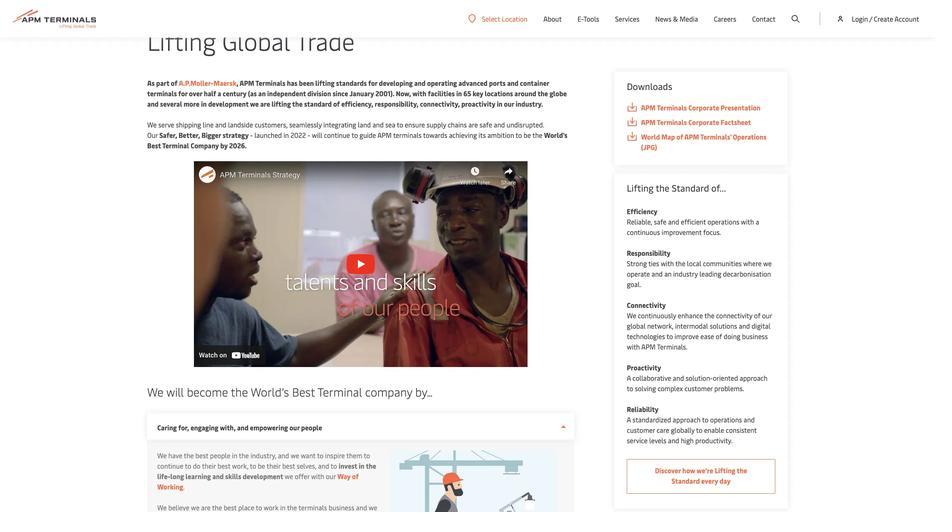 Task type: locate. For each thing, give the bounding box(es) containing it.
1 horizontal spatial are
[[468, 120, 478, 129]]

we inside we serve shipping line and landside customers, seamlessly integrating land and sea to ensure supply chains are safe and undisrupted. our
[[147, 120, 157, 129]]

0 vertical spatial be
[[524, 131, 531, 140]]

standard inside "discover how we're lifting the standard every day"
[[671, 477, 700, 486]]

2 vertical spatial terminals
[[657, 118, 687, 127]]

apm right ,
[[240, 78, 254, 88]]

connectivity we continuously enhance the connectivity of our global network, intermodal solutions and digital technologies to improve ease of doing business with apm terminals.
[[627, 301, 772, 352]]

terminals up independent
[[255, 78, 285, 88]]

0 horizontal spatial best
[[147, 141, 161, 150]]

1 vertical spatial a
[[627, 415, 631, 425]]

corporate up apm terminals corporate factsheet link
[[688, 103, 719, 112]]

are up customers,
[[260, 99, 270, 108]]

offer
[[295, 472, 310, 481]]

caring
[[157, 423, 177, 432]]

1 vertical spatial approach
[[673, 415, 701, 425]]

and inside connectivity we continuously enhance the connectivity of our global network, intermodal solutions and digital technologies to improve ease of doing business with apm terminals.
[[739, 322, 750, 331]]

an left "industry"
[[664, 269, 672, 279]]

to inside connectivity we continuously enhance the connectivity of our global network, intermodal solutions and digital technologies to improve ease of doing business with apm terminals.
[[667, 332, 673, 341]]

an
[[258, 89, 266, 98], [664, 269, 672, 279]]

1 their from the left
[[202, 462, 216, 471]]

engaging
[[191, 423, 218, 432]]

we for we have the best people in the industry, and we want to inspire them to continue to do their best work, to be their best selves, and to
[[157, 451, 167, 460]]

1 vertical spatial customer
[[627, 426, 655, 435]]

0 horizontal spatial their
[[202, 462, 216, 471]]

1 horizontal spatial best
[[217, 462, 230, 471]]

life-
[[157, 472, 170, 481]]

invest
[[339, 462, 357, 471]]

goal.
[[627, 280, 641, 289]]

ties
[[648, 259, 659, 268]]

to left do
[[185, 462, 191, 471]]

to up "terminals."
[[667, 332, 673, 341]]

their
[[202, 462, 216, 471], [267, 462, 281, 471]]

safe
[[480, 120, 492, 129], [654, 217, 666, 226]]

the inside "discover how we're lifting the standard every day"
[[737, 466, 747, 475]]

0 vertical spatial a
[[627, 374, 631, 383]]

network,
[[647, 322, 673, 331]]

best
[[147, 141, 161, 150], [292, 384, 315, 400]]

now,
[[396, 89, 411, 98]]

0 horizontal spatial customer
[[627, 426, 655, 435]]

tools
[[583, 14, 599, 23]]

1 vertical spatial terminals
[[657, 103, 687, 112]]

1 vertical spatial standard
[[671, 477, 700, 486]]

0 horizontal spatial are
[[260, 99, 270, 108]]

1 vertical spatial terminal
[[317, 384, 362, 400]]

1 vertical spatial will
[[166, 384, 184, 400]]

continue down integrating
[[324, 131, 350, 140]]

and inside efficiency reliable, safe and efficient operations with a continuous improvement focus.
[[668, 217, 679, 226]]

0 vertical spatial customer
[[685, 384, 713, 393]]

0 horizontal spatial approach
[[673, 415, 701, 425]]

we offer with our
[[285, 472, 336, 481]]

skills
[[225, 472, 241, 481]]

will down seamlessly
[[312, 131, 322, 140]]

to
[[397, 120, 403, 129], [352, 131, 358, 140], [516, 131, 522, 140], [667, 332, 673, 341], [627, 384, 633, 393], [702, 415, 708, 425], [696, 426, 702, 435], [317, 451, 323, 460], [364, 451, 370, 460], [185, 462, 191, 471], [250, 462, 256, 471], [331, 462, 337, 471]]

the
[[538, 89, 548, 98], [292, 99, 303, 108], [532, 131, 542, 140], [656, 182, 669, 194], [675, 259, 685, 268], [704, 311, 714, 320], [231, 384, 248, 400], [184, 451, 194, 460], [239, 451, 249, 460], [366, 462, 376, 471], [737, 466, 747, 475]]

operations inside efficiency reliable, safe and efficient operations with a continuous improvement focus.
[[708, 217, 739, 226]]

1 a from the top
[[627, 374, 631, 383]]

a down proactivity
[[627, 374, 631, 383]]

reliability a standardized approach to operations and customer care globally to enable consistent service levels and high productivity.
[[627, 405, 757, 445]]

in down them
[[359, 462, 364, 471]]

our
[[147, 131, 158, 140]]

0 horizontal spatial continue
[[157, 462, 183, 471]]

0 horizontal spatial a
[[218, 89, 221, 98]]

1 vertical spatial a
[[756, 217, 759, 226]]

of inside , apm terminals has been lifting standards for developing and operating advanced ports and container terminals for over half a century (as an independent division since january 2001). now, with facilities in 65 key locations around the globe and several more in development we are lifting the standard of efficiency, responsibility, connectivity, proactivity in our industry.
[[333, 99, 340, 108]]

services
[[615, 14, 639, 23]]

key
[[473, 89, 483, 98]]

2 horizontal spatial lifting
[[715, 466, 735, 475]]

select
[[482, 14, 500, 23]]

1 vertical spatial are
[[468, 120, 478, 129]]

development inside , apm terminals has been lifting standards for developing and operating advanced ports and container terminals for over half a century (as an independent division since january 2001). now, with facilities in 65 key locations around the globe and several more in development we are lifting the standard of efficiency, responsibility, connectivity, proactivity in our industry.
[[208, 99, 249, 108]]

0 horizontal spatial terminal
[[162, 141, 189, 150]]

0 vertical spatial safe
[[480, 120, 492, 129]]

1 vertical spatial safe
[[654, 217, 666, 226]]

1 horizontal spatial -
[[308, 131, 310, 140]]

their down the industry,
[[267, 462, 281, 471]]

for left the over
[[178, 89, 187, 98]]

best up offer
[[282, 462, 295, 471]]

1 horizontal spatial their
[[267, 462, 281, 471]]

development
[[208, 99, 249, 108], [243, 472, 283, 481]]

a for collaborative
[[627, 374, 631, 383]]

login / create account link
[[836, 0, 919, 38]]

the left world's
[[231, 384, 248, 400]]

apm inside , apm terminals has been lifting standards for developing and operating advanced ports and container terminals for over half a century (as an independent division since january 2001). now, with facilities in 65 key locations around the globe and several more in development we are lifting the standard of efficiency, responsibility, connectivity, proactivity in our industry.
[[240, 78, 254, 88]]

digital
[[752, 322, 770, 331]]

1 horizontal spatial will
[[312, 131, 322, 140]]

we left want
[[291, 451, 299, 460]]

a inside , apm terminals has been lifting standards for developing and operating advanced ports and container terminals for over half a century (as an independent division since january 2001). now, with facilities in 65 key locations around the globe and several more in development we are lifting the standard of efficiency, responsibility, connectivity, proactivity in our industry.
[[218, 89, 221, 98]]

in inside we have the best people in the industry, and we want to inspire them to continue to do their best work, to be their best selves, and to
[[232, 451, 237, 460]]

1 vertical spatial development
[[243, 472, 283, 481]]

are inside , apm terminals has been lifting standards for developing and operating advanced ports and container terminals for over half a century (as an independent division since january 2001). now, with facilities in 65 key locations around the globe and several more in development we are lifting the standard of efficiency, responsibility, connectivity, proactivity in our industry.
[[260, 99, 270, 108]]

safer, better, bigger strategy - launched in 2022 - will continue to guide apm terminals towards achieving its ambition to be the
[[158, 131, 544, 140]]

the up solutions
[[704, 311, 714, 320]]

0 horizontal spatial be
[[258, 462, 265, 471]]

operations
[[708, 217, 739, 226], [710, 415, 742, 425]]

working
[[157, 483, 183, 492]]

1 horizontal spatial people
[[301, 423, 322, 432]]

of up digital
[[754, 311, 761, 320]]

to left solving
[[627, 384, 633, 393]]

0 vertical spatial will
[[312, 131, 322, 140]]

1 horizontal spatial customer
[[685, 384, 713, 393]]

corporate for presentation
[[688, 103, 719, 112]]

we left have
[[157, 451, 167, 460]]

them
[[346, 451, 362, 460]]

an inside , apm terminals has been lifting standards for developing and operating advanced ports and container terminals for over half a century (as an independent division since january 2001). now, with facilities in 65 key locations around the globe and several more in development we are lifting the standard of efficiency, responsibility, connectivity, proactivity in our industry.
[[258, 89, 266, 98]]

0 vertical spatial terminals
[[147, 89, 177, 98]]

- down the landside
[[250, 131, 253, 140]]

0 horizontal spatial -
[[250, 131, 253, 140]]

select location
[[482, 14, 528, 23]]

0 vertical spatial lifting
[[315, 78, 335, 88]]

1 horizontal spatial a
[[756, 217, 759, 226]]

be
[[524, 131, 531, 140], [258, 462, 265, 471]]

0 vertical spatial terminal
[[162, 141, 189, 150]]

0 vertical spatial standard
[[672, 182, 709, 194]]

terminals up map
[[657, 118, 687, 127]]

apm
[[240, 78, 254, 88], [641, 103, 656, 112], [641, 118, 656, 127], [377, 131, 392, 140], [684, 132, 699, 141], [641, 342, 656, 352]]

lifting up "division"
[[315, 78, 335, 88]]

terminals down part
[[147, 89, 177, 98]]

best down our
[[147, 141, 161, 150]]

been
[[299, 78, 314, 88]]

create
[[874, 14, 893, 23]]

0 vertical spatial a
[[218, 89, 221, 98]]

0 horizontal spatial lifting
[[147, 24, 216, 57]]

1 corporate from the top
[[688, 103, 719, 112]]

a down reliability
[[627, 415, 631, 425]]

1 horizontal spatial lifting
[[627, 182, 654, 194]]

best right world's
[[292, 384, 315, 400]]

contact
[[752, 14, 776, 23]]

standard
[[304, 99, 332, 108]]

to left guide
[[352, 131, 358, 140]]

safe up continuous at top right
[[654, 217, 666, 226]]

efficiency reliable, safe and efficient operations with a continuous improvement focus.
[[627, 207, 759, 237]]

0 horizontal spatial best
[[195, 451, 208, 460]]

by
[[220, 141, 228, 150]]

0 vertical spatial operations
[[708, 217, 739, 226]]

1 vertical spatial lifting
[[627, 182, 654, 194]]

0 vertical spatial continue
[[324, 131, 350, 140]]

approach
[[740, 374, 768, 383], [673, 415, 701, 425]]

of right map
[[677, 132, 683, 141]]

1 horizontal spatial best
[[292, 384, 315, 400]]

a
[[627, 374, 631, 383], [627, 415, 631, 425]]

be down the industry,
[[258, 462, 265, 471]]

people up skills
[[210, 451, 230, 460]]

0 horizontal spatial terminals
[[147, 89, 177, 98]]

safe inside we serve shipping line and landside customers, seamlessly integrating land and sea to ensure supply chains are safe and undisrupted. our
[[480, 120, 492, 129]]

be down undisrupted.
[[524, 131, 531, 140]]

customers,
[[255, 120, 288, 129]]

the up "industry"
[[675, 259, 685, 268]]

we right where
[[763, 259, 772, 268]]

the right invest
[[366, 462, 376, 471]]

apm down sea
[[377, 131, 392, 140]]

2 a from the top
[[627, 415, 631, 425]]

1 - from the left
[[250, 131, 253, 140]]

best up skills
[[217, 462, 230, 471]]

0 horizontal spatial lifting
[[272, 99, 291, 108]]

will
[[312, 131, 322, 140], [166, 384, 184, 400]]

2 vertical spatial lifting
[[715, 466, 735, 475]]

proactivity a collaborative and solution-oriented approach to solving complex customer problems.
[[627, 363, 768, 393]]

downloads
[[627, 80, 672, 93]]

trade
[[296, 24, 355, 57]]

1 horizontal spatial safe
[[654, 217, 666, 226]]

strategy
[[223, 131, 249, 140]]

and left operating
[[414, 78, 426, 88]]

industry,
[[251, 451, 276, 460]]

of down since
[[333, 99, 340, 108]]

and up complex
[[673, 374, 684, 383]]

0 vertical spatial best
[[147, 141, 161, 150]]

to down undisrupted.
[[516, 131, 522, 140]]

of right way
[[352, 472, 359, 481]]

0 horizontal spatial an
[[258, 89, 266, 98]]

we inside we have the best people in the industry, and we want to inspire them to continue to do their best work, to be their best selves, and to
[[291, 451, 299, 460]]

operations up focus.
[[708, 217, 739, 226]]

- right 2022
[[308, 131, 310, 140]]

1 vertical spatial people
[[210, 451, 230, 460]]

1 vertical spatial be
[[258, 462, 265, 471]]

terminals down ensure on the left of page
[[393, 131, 422, 140]]

and down ties
[[652, 269, 663, 279]]

a inside reliability a standardized approach to operations and customer care globally to enable consistent service levels and high productivity.
[[627, 415, 631, 425]]

in
[[456, 89, 462, 98], [201, 99, 207, 108], [497, 99, 502, 108], [284, 131, 289, 140], [232, 451, 237, 460], [359, 462, 364, 471]]

corporate
[[688, 103, 719, 112], [688, 118, 719, 127]]

0 vertical spatial people
[[301, 423, 322, 432]]

1 horizontal spatial an
[[664, 269, 672, 279]]

customer inside reliability a standardized approach to operations and customer care globally to enable consistent service levels and high productivity.
[[627, 426, 655, 435]]

landside
[[228, 120, 253, 129]]

standard down how
[[671, 477, 700, 486]]

an inside responsibility strong ties with the local communities where we operate and an industry leading decarbonisation goal.
[[664, 269, 672, 279]]

in left 2022
[[284, 131, 289, 140]]

we inside we have the best people in the industry, and we want to inspire them to continue to do their best work, to be their best selves, and to
[[157, 451, 167, 460]]

lifting inside "discover how we're lifting the standard every day"
[[715, 466, 735, 475]]

corporate down apm terminals corporate presentation link
[[688, 118, 719, 127]]

and left skills
[[212, 472, 224, 481]]

seamlessly
[[289, 120, 322, 129]]

to right sea
[[397, 120, 403, 129]]

lifting for lifting the standard of...
[[627, 182, 654, 194]]

0 vertical spatial an
[[258, 89, 266, 98]]

connectivity,
[[420, 99, 460, 108]]

0 horizontal spatial safe
[[480, 120, 492, 129]]

in down "half"
[[201, 99, 207, 108]]

proactivity
[[627, 363, 661, 372]]

operations up enable
[[710, 415, 742, 425]]

and down connectivity
[[739, 322, 750, 331]]

1 horizontal spatial terminals
[[393, 131, 422, 140]]

1 vertical spatial terminals
[[393, 131, 422, 140]]

our up digital
[[762, 311, 772, 320]]

1 horizontal spatial approach
[[740, 374, 768, 383]]

undisrupted.
[[507, 120, 544, 129]]

globally
[[671, 426, 695, 435]]

and inside 'proactivity a collaborative and solution-oriented approach to solving complex customer problems.'
[[673, 374, 684, 383]]

1 vertical spatial continue
[[157, 462, 183, 471]]

a.p.moller-maersk link
[[179, 78, 236, 88]]

in up work,
[[232, 451, 237, 460]]

standard left of...
[[672, 182, 709, 194]]

0 vertical spatial development
[[208, 99, 249, 108]]

we down '(as'
[[250, 99, 259, 108]]

intermodal
[[675, 322, 708, 331]]

the right the we're
[[737, 466, 747, 475]]

the down undisrupted.
[[532, 131, 542, 140]]

are up achieving
[[468, 120, 478, 129]]

2 corporate from the top
[[688, 118, 719, 127]]

1 horizontal spatial be
[[524, 131, 531, 140]]

1 vertical spatial an
[[664, 269, 672, 279]]

apm down apm terminals corporate factsheet
[[684, 132, 699, 141]]

a inside 'proactivity a collaborative and solution-oriented approach to solving complex customer problems.'
[[627, 374, 631, 383]]

approach up "globally"
[[673, 415, 701, 425]]

and inside responsibility strong ties with the local communities where we operate and an industry leading decarbonisation goal.
[[652, 269, 663, 279]]

of inside world map of apm terminals' operations (jpg)
[[677, 132, 683, 141]]

customer up service
[[627, 426, 655, 435]]

will left become
[[166, 384, 184, 400]]

apm inside world map of apm terminals' operations (jpg)
[[684, 132, 699, 141]]

0 vertical spatial lifting
[[147, 24, 216, 57]]

in left 65
[[456, 89, 462, 98]]

best up do
[[195, 451, 208, 460]]

we inside , apm terminals has been lifting standards for developing and operating advanced ports and container terminals for over half a century (as an independent division since january 2001). now, with facilities in 65 key locations around the globe and several more in development we are lifting the standard of efficiency, responsibility, connectivity, proactivity in our industry.
[[250, 99, 259, 108]]

the inside responsibility strong ties with the local communities where we operate and an industry leading decarbonisation goal.
[[675, 259, 685, 268]]

contact button
[[752, 0, 776, 38]]

e-tools button
[[578, 0, 599, 38]]

selves,
[[297, 462, 316, 471]]

continue inside we have the best people in the industry, and we want to inspire them to continue to do their best work, to be their best selves, and to
[[157, 462, 183, 471]]

in inside invest in the life-long learning and skills development
[[359, 462, 364, 471]]

we left offer
[[285, 472, 293, 481]]

world map of apm terminals' operations (jpg) link
[[627, 132, 775, 153]]

continuous
[[627, 228, 660, 237]]

industry.
[[516, 99, 543, 108]]

1 horizontal spatial for
[[368, 78, 377, 88]]

technologies
[[627, 332, 665, 341]]

1 vertical spatial operations
[[710, 415, 742, 425]]

0 vertical spatial terminals
[[255, 78, 285, 88]]

2 standard from the top
[[671, 477, 700, 486]]

terminals up apm terminals corporate factsheet
[[657, 103, 687, 112]]

0 vertical spatial approach
[[740, 374, 768, 383]]

are inside we serve shipping line and landside customers, seamlessly integrating land and sea to ensure supply chains are safe and undisrupted. our
[[468, 120, 478, 129]]

do
[[193, 462, 200, 471]]

the up work,
[[239, 451, 249, 460]]

terminal up caring for, engaging with, and empowering our people dropdown button
[[317, 384, 362, 400]]

an right '(as'
[[258, 89, 266, 98]]

media
[[680, 14, 698, 23]]

our down "locations"
[[504, 99, 514, 108]]

january
[[350, 89, 374, 98]]

people image
[[391, 451, 558, 513]]

1 vertical spatial for
[[178, 89, 187, 98]]

industry
[[673, 269, 698, 279]]

for up january
[[368, 78, 377, 88]]

lifting
[[147, 24, 216, 57], [627, 182, 654, 194], [715, 466, 735, 475]]

local
[[687, 259, 701, 268]]

apm down technologies
[[641, 342, 656, 352]]

operations inside reliability a standardized approach to operations and customer care globally to enable consistent service levels and high productivity.
[[710, 415, 742, 425]]

long
[[170, 472, 184, 481]]

terminal down the safer,
[[162, 141, 189, 150]]

and inside dropdown button
[[237, 423, 248, 432]]

careers
[[714, 14, 736, 23]]

and left several
[[147, 99, 159, 108]]

company
[[365, 384, 412, 400]]

the inside connectivity we continuously enhance the connectivity of our global network, intermodal solutions and digital technologies to improve ease of doing business with apm terminals.
[[704, 311, 714, 320]]

our right empowering
[[289, 423, 300, 432]]

business
[[742, 332, 768, 341]]

the down independent
[[292, 99, 303, 108]]

0 vertical spatial corporate
[[688, 103, 719, 112]]

every
[[701, 477, 718, 486]]

with inside , apm terminals has been lifting standards for developing and operating advanced ports and container terminals for over half a century (as an independent division since january 2001). now, with facilities in 65 key locations around the globe and several more in development we are lifting the standard of efficiency, responsibility, connectivity, proactivity in our industry.
[[413, 89, 426, 98]]

map
[[661, 132, 675, 141]]

0 horizontal spatial people
[[210, 451, 230, 460]]

we up our
[[147, 120, 157, 129]]

0 vertical spatial are
[[260, 99, 270, 108]]

1 vertical spatial corporate
[[688, 118, 719, 127]]

we up global
[[627, 311, 636, 320]]



Task type: vqa. For each thing, say whether or not it's contained in the screenshot.
Enquiry related to Pipavav (India) - All APIs except Export Booking Enquiry
no



Task type: describe. For each thing, give the bounding box(es) containing it.
communities
[[703, 259, 742, 268]]

have
[[168, 451, 182, 460]]

a for standardized
[[627, 415, 631, 425]]

connectivity
[[716, 311, 752, 320]]

be inside we have the best people in the industry, and we want to inspire them to continue to do their best work, to be their best selves, and to
[[258, 462, 265, 471]]

apm inside connectivity we continuously enhance the connectivity of our global network, intermodal solutions and digital technologies to improve ease of doing business with apm terminals.
[[641, 342, 656, 352]]

century
[[223, 89, 246, 98]]

doing
[[724, 332, 740, 341]]

to inside 'proactivity a collaborative and solution-oriented approach to solving complex customer problems.'
[[627, 384, 633, 393]]

e-
[[578, 14, 583, 23]]

about button
[[543, 0, 562, 38]]

leading
[[699, 269, 721, 279]]

about
[[543, 14, 562, 23]]

better,
[[179, 131, 200, 140]]

achieving
[[449, 131, 477, 140]]

to right them
[[364, 451, 370, 460]]

2022
[[290, 131, 306, 140]]

our left way
[[326, 472, 336, 481]]

way of working
[[157, 472, 359, 492]]

proactivity
[[461, 99, 495, 108]]

caring for, engaging with, and empowering our people element
[[147, 440, 574, 513]]

we inside connectivity we continuously enhance the connectivity of our global network, intermodal solutions and digital technologies to improve ease of doing business with apm terminals.
[[627, 311, 636, 320]]

presentation
[[721, 103, 761, 112]]

1 horizontal spatial lifting
[[315, 78, 335, 88]]

operations for to
[[710, 415, 742, 425]]

news & media
[[655, 14, 698, 23]]

maersk
[[214, 78, 236, 88]]

to up enable
[[702, 415, 708, 425]]

has
[[287, 78, 297, 88]]

development inside invest in the life-long learning and skills development
[[243, 472, 283, 481]]

people inside we have the best people in the industry, and we want to inspire them to continue to do their best work, to be their best selves, and to
[[210, 451, 230, 460]]

a inside efficiency reliable, safe and efficient operations with a continuous improvement focus.
[[756, 217, 759, 226]]

2 horizontal spatial best
[[282, 462, 295, 471]]

supply
[[427, 120, 446, 129]]

around
[[514, 89, 536, 98]]

2001).
[[375, 89, 394, 98]]

to left enable
[[696, 426, 702, 435]]

connectivity
[[627, 301, 666, 310]]

and right the ports
[[507, 78, 519, 88]]

how
[[682, 466, 695, 475]]

terminals'
[[700, 132, 731, 141]]

customer inside 'proactivity a collaborative and solution-oriented approach to solving complex customer problems.'
[[685, 384, 713, 393]]

operations for focus.
[[708, 217, 739, 226]]

reliability
[[627, 405, 659, 414]]

terminals for apm terminals corporate factsheet
[[657, 118, 687, 127]]

improvement
[[662, 228, 702, 237]]

the inside invest in the life-long learning and skills development
[[366, 462, 376, 471]]

since
[[333, 89, 348, 98]]

collaborative
[[633, 374, 671, 383]]

serve
[[158, 120, 174, 129]]

our inside , apm terminals has been lifting standards for developing and operating advanced ports and container terminals for over half a century (as an independent division since january 2001). now, with facilities in 65 key locations around the globe and several more in development we are lifting the standard of efficiency, responsibility, connectivity, proactivity in our industry.
[[504, 99, 514, 108]]

advanced
[[458, 78, 488, 88]]

2026.
[[229, 141, 246, 150]]

shipping
[[176, 120, 201, 129]]

responsibility strong ties with the local communities where we operate and an industry leading decarbonisation goal.
[[627, 249, 772, 289]]

to inside we serve shipping line and landside customers, seamlessly integrating land and sea to ensure supply chains are safe and undisrupted. our
[[397, 120, 403, 129]]

responsibility,
[[375, 99, 418, 108]]

to right work,
[[250, 462, 256, 471]]

global
[[627, 322, 646, 331]]

focus.
[[703, 228, 721, 237]]

with inside responsibility strong ties with the local communities where we operate and an industry leading decarbonisation goal.
[[661, 259, 674, 268]]

learning
[[185, 472, 211, 481]]

solution-
[[686, 374, 713, 383]]

levels
[[649, 436, 666, 445]]

with inside efficiency reliable, safe and efficient operations with a continuous improvement focus.
[[741, 217, 754, 226]]

apm down downloads
[[641, 103, 656, 112]]

and up consistent
[[744, 415, 755, 425]]

division
[[307, 89, 331, 98]]

lifting global trade
[[147, 24, 355, 57]]

location
[[502, 14, 528, 23]]

careers button
[[714, 0, 736, 38]]

people inside dropdown button
[[301, 423, 322, 432]]

apm up world
[[641, 118, 656, 127]]

solutions
[[710, 322, 737, 331]]

with inside connectivity we continuously enhance the connectivity of our global network, intermodal solutions and digital technologies to improve ease of doing business with apm terminals.
[[627, 342, 640, 352]]

1 vertical spatial best
[[292, 384, 315, 400]]

we have the best people in the industry, and we want to inspire them to continue to do their best work, to be their best selves, and to
[[157, 451, 370, 471]]

and inside invest in the life-long learning and skills development
[[212, 472, 224, 481]]

1 standard from the top
[[672, 182, 709, 194]]

1 vertical spatial lifting
[[272, 99, 291, 108]]

where
[[743, 259, 762, 268]]

terminal inside world's best terminal company by 2026.
[[162, 141, 189, 150]]

we inside responsibility strong ties with the local communities where we operate and an industry leading decarbonisation goal.
[[763, 259, 772, 268]]

to down inspire
[[331, 462, 337, 471]]

terminals inside , apm terminals has been lifting standards for developing and operating advanced ports and container terminals for over half a century (as an independent division since january 2001). now, with facilities in 65 key locations around the globe and several more in development we are lifting the standard of efficiency, responsibility, connectivity, proactivity in our industry.
[[147, 89, 177, 98]]

and left high
[[668, 436, 679, 445]]

world
[[641, 132, 660, 141]]

select location button
[[468, 14, 528, 23]]

lifting the standard of...
[[627, 182, 726, 194]]

solving
[[635, 384, 656, 393]]

the up do
[[184, 451, 194, 460]]

bigger
[[202, 131, 221, 140]]

2 - from the left
[[308, 131, 310, 140]]

launched
[[254, 131, 282, 140]]

continuously
[[638, 311, 676, 320]]

operate
[[627, 269, 650, 279]]

best inside world's best terminal company by 2026.
[[147, 141, 161, 150]]

oriented
[[713, 374, 738, 383]]

we will become the world's best terminal company by…
[[147, 384, 433, 400]]

caring for, engaging with, and empowering our people button
[[147, 414, 574, 440]]

become
[[187, 384, 228, 400]]

e-tools
[[578, 14, 599, 23]]

independent
[[267, 89, 306, 98]]

want
[[301, 451, 316, 460]]

enhance
[[678, 311, 703, 320]]

to right want
[[317, 451, 323, 460]]

operations
[[733, 132, 767, 141]]

2 their from the left
[[267, 462, 281, 471]]

we serve shipping line and landside customers, seamlessly integrating land and sea to ensure supply chains are safe and undisrupted. our
[[147, 120, 544, 140]]

our inside connectivity we continuously enhance the connectivity of our global network, intermodal solutions and digital technologies to improve ease of doing business with apm terminals.
[[762, 311, 772, 320]]

we for we serve shipping line and landside customers, seamlessly integrating land and sea to ensure supply chains are safe and undisrupted. our
[[147, 120, 157, 129]]

/
[[869, 14, 872, 23]]

factsheet
[[721, 118, 751, 127]]

(as
[[248, 89, 257, 98]]

we for we will become the world's best terminal company by…
[[147, 384, 163, 400]]

0 horizontal spatial will
[[166, 384, 184, 400]]

news
[[655, 14, 672, 23]]

as
[[147, 78, 155, 88]]

and down inspire
[[318, 462, 329, 471]]

locations
[[485, 89, 513, 98]]

the down container
[[538, 89, 548, 98]]

and up ambition
[[494, 120, 505, 129]]

approach inside 'proactivity a collaborative and solution-oriented approach to solving complex customer problems.'
[[740, 374, 768, 383]]

in down "locations"
[[497, 99, 502, 108]]

of inside 'way of working'
[[352, 472, 359, 481]]

discover how we're lifting the standard every day link
[[627, 460, 775, 494]]

terminals for apm terminals corporate presentation
[[657, 103, 687, 112]]

corporate for factsheet
[[688, 118, 719, 127]]

our inside dropdown button
[[289, 423, 300, 432]]

efficiency,
[[341, 99, 373, 108]]

0 vertical spatial for
[[368, 78, 377, 88]]

approach inside reliability a standardized approach to operations and customer care globally to enable consistent service levels and high productivity.
[[673, 415, 701, 425]]

0 horizontal spatial for
[[178, 89, 187, 98]]

day
[[720, 477, 731, 486]]

and right line
[[215, 120, 226, 129]]

lifting for lifting global trade
[[147, 24, 216, 57]]

high
[[681, 436, 694, 445]]

and right the industry,
[[278, 451, 289, 460]]

we're
[[697, 466, 713, 475]]

1 horizontal spatial terminal
[[317, 384, 362, 400]]

ease
[[700, 332, 714, 341]]

1 horizontal spatial continue
[[324, 131, 350, 140]]

terminals inside , apm terminals has been lifting standards for developing and operating advanced ports and container terminals for over half a century (as an independent division since january 2001). now, with facilities in 65 key locations around the globe and several more in development we are lifting the standard of efficiency, responsibility, connectivity, proactivity in our industry.
[[255, 78, 285, 88]]

ports
[[489, 78, 506, 88]]

efficiency
[[627, 207, 657, 216]]

land
[[358, 120, 371, 129]]

of right part
[[171, 78, 177, 88]]

the up efficiency
[[656, 182, 669, 194]]

,
[[236, 78, 238, 88]]

and left sea
[[372, 120, 384, 129]]

enable
[[704, 426, 724, 435]]

safe inside efficiency reliable, safe and efficient operations with a continuous improvement focus.
[[654, 217, 666, 226]]

line
[[203, 120, 214, 129]]

world's
[[544, 131, 567, 140]]

of...
[[711, 182, 726, 194]]

of down solutions
[[716, 332, 722, 341]]



